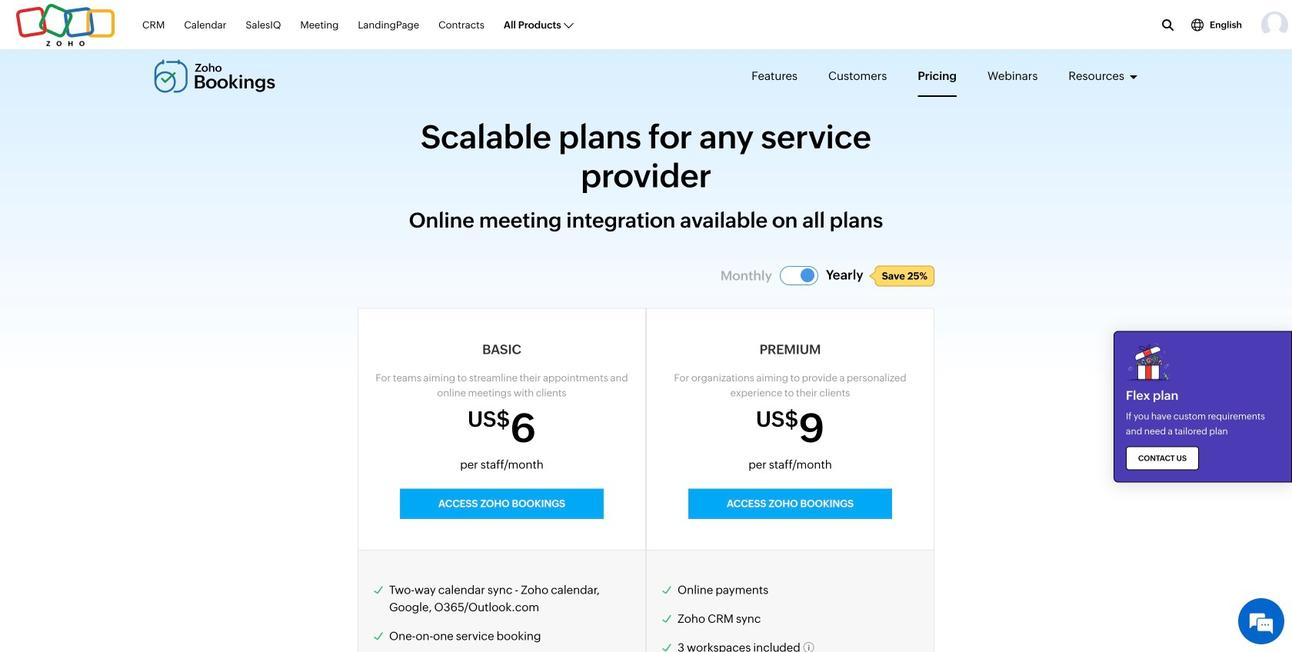 Task type: describe. For each thing, give the bounding box(es) containing it.
greg robinson image
[[1262, 12, 1289, 38]]



Task type: locate. For each thing, give the bounding box(es) containing it.
zoho bookings logo image
[[154, 59, 276, 93]]



Task type: vqa. For each thing, say whether or not it's contained in the screenshot.
Greg Robinson icon
yes



